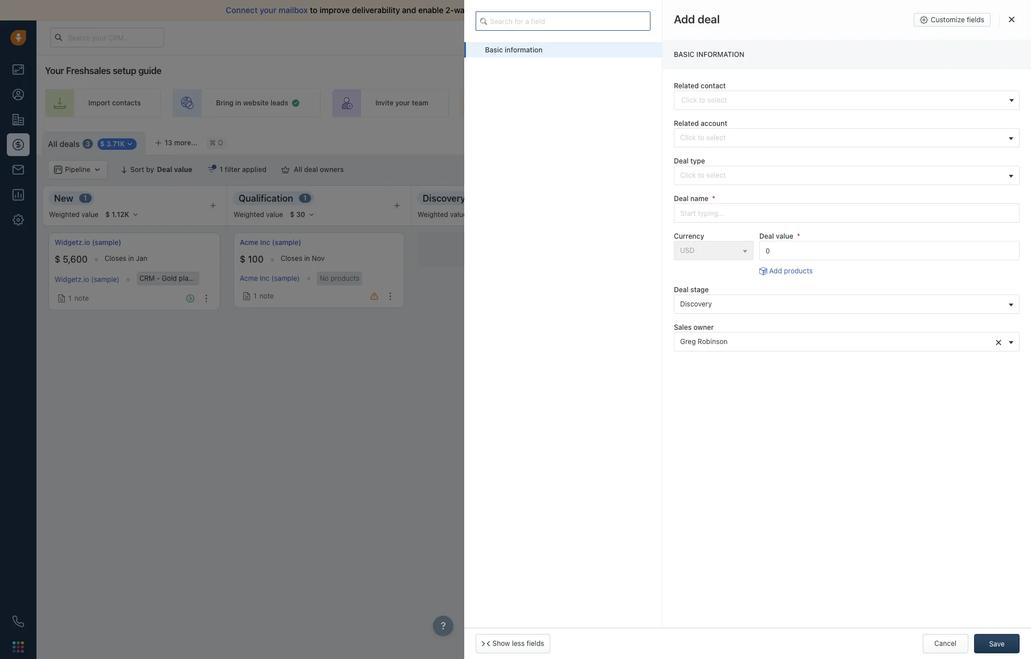 Task type: locate. For each thing, give the bounding box(es) containing it.
add down $ 3,200
[[770, 267, 782, 276]]

import left all
[[580, 5, 605, 15]]

1 closes from the left
[[105, 254, 126, 263]]

plans
[[843, 33, 861, 41]]

1 horizontal spatial closes
[[281, 254, 302, 263]]

add deal down currency
[[666, 245, 695, 254]]

1 horizontal spatial *
[[797, 232, 800, 241]]

$ left 5,600
[[55, 254, 60, 265]]

13 more... button
[[149, 135, 204, 151]]

customize fields
[[931, 15, 985, 24]]

Search field
[[970, 160, 1027, 180]]

2-
[[446, 5, 454, 15]]

products for no products
[[331, 274, 360, 283]]

$ for $ 5,600
[[55, 254, 60, 265]]

deal name *
[[674, 194, 716, 203]]

1 vertical spatial techcave
[[776, 276, 807, 284]]

0 vertical spatial widgetz.io (sample)
[[55, 238, 121, 247]]

widgetz.io (sample) link down 5,600
[[55, 276, 119, 284]]

products
[[784, 267, 813, 276], [331, 274, 360, 283]]

(sample) up closes in jan at top
[[92, 238, 121, 247]]

0 horizontal spatial basic information
[[485, 46, 543, 54]]

all deals 3
[[48, 139, 90, 149]]

1 vertical spatial techcave (sample) link
[[776, 276, 837, 284]]

1 horizontal spatial basic information
[[674, 50, 745, 58]]

select
[[707, 133, 726, 142], [707, 171, 726, 180]]

greg
[[680, 337, 696, 346]]

click to select button up start typing... text box
[[674, 166, 1020, 185]]

2 $ from the left
[[240, 254, 246, 265]]

0 vertical spatial fields
[[967, 15, 985, 24]]

in
[[765, 33, 770, 41], [235, 99, 241, 107], [128, 254, 134, 263], [304, 254, 310, 263], [850, 254, 855, 263]]

import left contacts
[[88, 99, 110, 107]]

$ left the 100
[[240, 254, 246, 265]]

techcave (sample) up 3,200
[[776, 238, 838, 247]]

contacts
[[112, 99, 141, 107]]

0 horizontal spatial sales
[[637, 5, 656, 15]]

select for deal type
[[707, 171, 726, 180]]

in left nov
[[304, 254, 310, 263]]

1 horizontal spatial $
[[240, 254, 246, 265]]

related contact
[[674, 81, 726, 90]]

0 vertical spatial all
[[48, 139, 57, 149]]

21
[[772, 33, 779, 41]]

0 vertical spatial your
[[720, 33, 734, 41]]

deal value *
[[760, 232, 800, 241]]

0 vertical spatial add
[[991, 137, 1004, 145]]

related down create sales sequence link
[[674, 119, 699, 128]]

acme up $ 100
[[240, 238, 258, 247]]

note down add products
[[796, 294, 810, 303]]

techcave (sample) link up 3,200
[[776, 238, 838, 247]]

0 vertical spatial techcave
[[776, 238, 807, 247]]

and left enable
[[402, 5, 416, 15]]

1 horizontal spatial discovery
[[680, 300, 712, 308]]

closes left jan
[[105, 254, 126, 263]]

basic down add
[[674, 50, 695, 58]]

your right all
[[618, 5, 635, 15]]

1 horizontal spatial products
[[784, 267, 813, 276]]

3 $ from the left
[[776, 254, 782, 265]]

click to select
[[680, 133, 726, 142], [680, 171, 726, 180]]

0 horizontal spatial 1 note
[[68, 294, 89, 303]]

2 closes from the left
[[281, 254, 302, 263]]

click to select down related account
[[680, 133, 726, 142]]

container_wx8msf4aqz5i3rn1 image right applied
[[281, 166, 289, 174]]

from
[[775, 5, 793, 15]]

2 horizontal spatial note
[[796, 294, 810, 303]]

0 horizontal spatial deal
[[304, 165, 318, 174]]

0 vertical spatial related
[[674, 81, 699, 90]]

1 vertical spatial and
[[904, 166, 917, 174]]

1 horizontal spatial add deal
[[991, 137, 1020, 145]]

0 vertical spatial widgetz.io
[[55, 238, 90, 247]]

your
[[260, 5, 277, 15], [618, 5, 635, 15], [395, 99, 410, 107]]

1 left filter at the left of the page
[[220, 165, 223, 174]]

1 note down the 100
[[254, 292, 274, 300]]

click
[[680, 133, 696, 142], [680, 171, 696, 180]]

add deal
[[674, 13, 720, 26]]

0 vertical spatial acme inc (sample)
[[240, 238, 301, 247]]

0 vertical spatial add deal
[[991, 137, 1020, 145]]

you
[[688, 5, 702, 15]]

your for your freshsales setup guide
[[45, 66, 64, 76]]

phone image
[[13, 616, 24, 627]]

all
[[607, 5, 616, 15]]

add left usd
[[666, 245, 679, 254]]

all left owners
[[294, 165, 302, 174]]

your
[[720, 33, 734, 41], [45, 66, 64, 76]]

setup
[[113, 66, 136, 76]]

1 vertical spatial fields
[[527, 639, 544, 648]]

in left jan
[[128, 254, 134, 263]]

1 vertical spatial click to select button
[[674, 166, 1020, 185]]

1 vertical spatial inc
[[260, 274, 270, 283]]

o
[[218, 139, 223, 147]]

container_wx8msf4aqz5i3rn1 image inside 'all deal owners' button
[[281, 166, 289, 174]]

1 horizontal spatial container_wx8msf4aqz5i3rn1 image
[[281, 166, 289, 174]]

1 inc from the top
[[260, 238, 270, 247]]

value
[[776, 232, 794, 241]]

2 click from the top
[[680, 171, 696, 180]]

0 vertical spatial techcave (sample)
[[776, 238, 838, 247]]

widgetz.io (sample)
[[55, 238, 121, 247], [55, 276, 119, 284]]

all deal owners
[[294, 165, 344, 174]]

0 vertical spatial click
[[680, 133, 696, 142]]

1 vertical spatial acme inc (sample) link
[[240, 274, 300, 283]]

basic down search image
[[485, 46, 503, 54]]

1 vertical spatial related
[[674, 119, 699, 128]]

widgetz.io (sample) link up 5,600
[[55, 238, 121, 247]]

fields inside "show less fields" "button"
[[527, 639, 544, 648]]

1 vertical spatial your
[[45, 66, 64, 76]]

basic
[[485, 46, 503, 54], [674, 50, 695, 58]]

1 vertical spatial acme
[[240, 274, 258, 283]]

0 vertical spatial discovery
[[423, 193, 466, 203]]

fields right less
[[527, 639, 544, 648]]

quotas
[[879, 166, 903, 174]]

your left mailbox
[[260, 5, 277, 15]]

information down the trial
[[697, 50, 745, 58]]

deal for deal name *
[[674, 194, 689, 203]]

click down deal type
[[680, 171, 696, 180]]

1 vertical spatial widgetz.io (sample)
[[55, 276, 119, 284]]

select down account
[[707, 133, 726, 142]]

1 vertical spatial days
[[863, 254, 878, 263]]

deal down currency
[[681, 245, 695, 254]]

0 vertical spatial click to select
[[680, 133, 726, 142]]

(sample)
[[92, 238, 121, 247], [272, 238, 301, 247], [809, 238, 838, 247], [222, 274, 251, 283], [272, 274, 300, 283], [91, 276, 119, 284], [808, 276, 837, 284]]

add products
[[770, 267, 813, 276]]

2 horizontal spatial $
[[776, 254, 782, 265]]

2 widgetz.io from the top
[[55, 276, 89, 284]]

click down related account
[[680, 133, 696, 142]]

(sample) down closes in jan at top
[[91, 276, 119, 284]]

conversations.
[[523, 5, 578, 15]]

dialog containing add deal
[[464, 0, 1031, 659]]

0 vertical spatial deal
[[1006, 137, 1020, 145]]

0 horizontal spatial fields
[[527, 639, 544, 648]]

2 related from the top
[[674, 119, 699, 128]]

0 vertical spatial acme inc (sample) link
[[240, 238, 301, 247]]

deal up search field
[[1006, 137, 1020, 145]]

click to select down type
[[680, 171, 726, 180]]

1 vertical spatial click to select
[[680, 171, 726, 180]]

2 acme inc (sample) from the top
[[240, 274, 300, 283]]

1 vertical spatial all
[[294, 165, 302, 174]]

products down 3,200
[[784, 267, 813, 276]]

0 vertical spatial widgetz.io (sample) link
[[55, 238, 121, 247]]

0 horizontal spatial all
[[48, 139, 57, 149]]

1 vertical spatial import
[[88, 99, 110, 107]]

0 horizontal spatial products
[[331, 274, 360, 283]]

2 horizontal spatial closes
[[826, 254, 848, 263]]

0 vertical spatial techcave (sample) link
[[776, 238, 838, 247]]

add deal inside button
[[991, 137, 1020, 145]]

your left the trial
[[720, 33, 734, 41]]

acme inc (sample) down the 100
[[240, 274, 300, 283]]

* right name at right
[[712, 194, 716, 203]]

widgetz.io (sample) up 5,600
[[55, 238, 121, 247]]

1 note down 5,600
[[68, 294, 89, 303]]

products right no
[[331, 274, 360, 283]]

1 vertical spatial select
[[707, 171, 726, 180]]

select up name at right
[[707, 171, 726, 180]]

container_wx8msf4aqz5i3rn1 image inside 1 filter applied button
[[207, 166, 215, 174]]

days right 7 on the right top
[[863, 254, 878, 263]]

type
[[691, 157, 705, 165]]

2 horizontal spatial add
[[991, 137, 1004, 145]]

sales left data
[[637, 5, 656, 15]]

techcave
[[776, 238, 807, 247], [776, 276, 807, 284]]

1 related from the top
[[674, 81, 699, 90]]

1 vertical spatial widgetz.io
[[55, 276, 89, 284]]

create
[[661, 99, 683, 107]]

to right mailbox
[[310, 5, 318, 15]]

(sample) up the closes in nov
[[272, 238, 301, 247]]

container_wx8msf4aqz5i3rn1 image for 1 filter applied button
[[207, 166, 215, 174]]

2 vertical spatial add
[[770, 267, 782, 276]]

2 select from the top
[[707, 171, 726, 180]]

deal left name at right
[[674, 194, 689, 203]]

widgetz.io up $ 5,600
[[55, 238, 90, 247]]

2 techcave (sample) from the top
[[776, 276, 837, 284]]

1 horizontal spatial days
[[863, 254, 878, 263]]

container_wx8msf4aqz5i3rn1 image left filter at the left of the page
[[207, 166, 215, 174]]

2 vertical spatial deal
[[681, 245, 695, 254]]

1 horizontal spatial import
[[580, 5, 605, 15]]

1 click to select button from the top
[[674, 128, 1020, 148]]

save
[[990, 640, 1005, 649]]

click to select button down click to select search box
[[674, 128, 1020, 148]]

quotas and forecasting
[[879, 166, 957, 174]]

1 horizontal spatial your
[[395, 99, 410, 107]]

in for $ 100
[[304, 254, 310, 263]]

note down 5,600
[[74, 294, 89, 303]]

mailbox
[[279, 5, 308, 15]]

deal left value
[[760, 232, 774, 241]]

container_wx8msf4aqz5i3rn1 image left usd
[[655, 246, 663, 254]]

1 horizontal spatial deal
[[681, 245, 695, 254]]

1 horizontal spatial all
[[294, 165, 302, 174]]

widgetz.io down $ 5,600
[[55, 276, 89, 284]]

deal for deal stage
[[674, 285, 689, 294]]

container_wx8msf4aqz5i3rn1 image
[[291, 99, 300, 108], [1017, 246, 1025, 254], [243, 292, 251, 300], [58, 295, 66, 303]]

nov
[[312, 254, 325, 263]]

in left 7 on the right top
[[850, 254, 855, 263]]

click for deal
[[680, 171, 696, 180]]

cancel button
[[923, 634, 969, 654]]

0 vertical spatial *
[[712, 194, 716, 203]]

send email image
[[919, 33, 927, 42]]

0 horizontal spatial your
[[45, 66, 64, 76]]

acme inc (sample) link
[[240, 238, 301, 247], [240, 274, 300, 283]]

bring in website leads link
[[173, 89, 321, 117]]

start
[[755, 5, 773, 15]]

discovery inside button
[[680, 300, 712, 308]]

closes left 7 on the right top
[[826, 254, 848, 263]]

1 note
[[254, 292, 274, 300], [68, 294, 89, 303], [790, 294, 810, 303]]

0 horizontal spatial days
[[781, 33, 795, 41]]

0 horizontal spatial $
[[55, 254, 60, 265]]

click to select for account
[[680, 133, 726, 142]]

improve
[[320, 5, 350, 15]]

2 click to select from the top
[[680, 171, 726, 180]]

1 techcave (sample) link from the top
[[776, 238, 838, 247]]

add inside button
[[991, 137, 1004, 145]]

forecasting
[[918, 166, 957, 174]]

1 horizontal spatial your
[[720, 33, 734, 41]]

bring in website leads
[[216, 99, 288, 107]]

gold
[[162, 274, 177, 283]]

in right the bring
[[235, 99, 241, 107]]

$ 3,200
[[776, 254, 809, 265]]

1 $ from the left
[[55, 254, 60, 265]]

qualification
[[239, 193, 293, 203]]

container_wx8msf4aqz5i3rn1 image
[[207, 166, 215, 174], [281, 166, 289, 174], [655, 246, 663, 254]]

inc down the 100
[[260, 274, 270, 283]]

Search your CRM... text field
[[50, 28, 164, 47]]

closes
[[105, 254, 126, 263], [281, 254, 302, 263], [826, 254, 848, 263]]

0 horizontal spatial add
[[666, 245, 679, 254]]

deal left type
[[674, 157, 689, 165]]

1 click from the top
[[680, 133, 696, 142]]

acme inc (sample) link up the 100
[[240, 238, 301, 247]]

widgetz.io (sample) link
[[55, 238, 121, 247], [55, 276, 119, 284]]

1 widgetz.io from the top
[[55, 238, 90, 247]]

information down connect your mailbox to improve deliverability and enable 2-way sync of email conversations. import all your sales data so you don't have to start from scratch.
[[505, 46, 543, 54]]

1 vertical spatial add deal
[[666, 245, 695, 254]]

(sample) down $ 100
[[222, 274, 251, 283]]

your for mailbox
[[260, 5, 277, 15]]

explore plans
[[816, 33, 861, 41]]

your for team
[[395, 99, 410, 107]]

1 vertical spatial discovery
[[680, 300, 712, 308]]

2 click to select button from the top
[[674, 166, 1020, 185]]

in left 21
[[765, 33, 770, 41]]

0 vertical spatial click to select button
[[674, 128, 1020, 148]]

discovery
[[423, 193, 466, 203], [680, 300, 712, 308]]

1 widgetz.io (sample) link from the top
[[55, 238, 121, 247]]

widgetz.io (sample) down 5,600
[[55, 276, 119, 284]]

3 closes from the left
[[826, 254, 848, 263]]

sales
[[637, 5, 656, 15], [685, 99, 702, 107]]

techcave (sample) link down add products
[[776, 276, 837, 284]]

techcave down add products
[[776, 276, 807, 284]]

all for deal
[[294, 165, 302, 174]]

account
[[701, 119, 728, 128]]

closes left nov
[[281, 254, 302, 263]]

new
[[54, 193, 73, 203]]

None search field
[[476, 11, 651, 31]]

1 vertical spatial acme inc (sample)
[[240, 274, 300, 283]]

fields right customize
[[967, 15, 985, 24]]

2 techcave from the top
[[776, 276, 807, 284]]

show
[[493, 639, 510, 648]]

products for add products
[[784, 267, 813, 276]]

note for $ 5,600
[[74, 294, 89, 303]]

1 vertical spatial *
[[797, 232, 800, 241]]

1 horizontal spatial basic
[[674, 50, 695, 58]]

click to select button
[[674, 128, 1020, 148], [674, 166, 1020, 185]]

click to select for type
[[680, 171, 726, 180]]

dialog
[[464, 0, 1031, 659]]

add up search field
[[991, 137, 1004, 145]]

trial
[[735, 33, 747, 41]]

13
[[165, 138, 172, 147]]

all inside button
[[294, 165, 302, 174]]

13 more...
[[165, 138, 198, 147]]

techcave (sample) down add products
[[776, 276, 837, 284]]

inc
[[260, 238, 270, 247], [260, 274, 270, 283]]

days right 21
[[781, 33, 795, 41]]

1 note down add products
[[790, 294, 810, 303]]

1 horizontal spatial 1 note
[[254, 292, 274, 300]]

1 right new
[[84, 194, 87, 203]]

acme inc (sample) link down the 100
[[240, 274, 300, 283]]

deal stage
[[674, 285, 709, 294]]

sales down related contact in the right top of the page
[[685, 99, 702, 107]]

fields inside customize fields button
[[967, 15, 985, 24]]

basic information down email
[[485, 46, 543, 54]]

have
[[726, 5, 743, 15]]

2 techcave (sample) link from the top
[[776, 276, 837, 284]]

inc up the 100
[[260, 238, 270, 247]]

1 select from the top
[[707, 133, 726, 142]]

techcave (sample)
[[776, 238, 838, 247], [776, 276, 837, 284]]

website
[[243, 99, 269, 107]]

deal left owners
[[304, 165, 318, 174]]

0 vertical spatial acme
[[240, 238, 258, 247]]

0 vertical spatial select
[[707, 133, 726, 142]]

1 techcave from the top
[[776, 238, 807, 247]]

0 horizontal spatial closes
[[105, 254, 126, 263]]

freshsales
[[66, 66, 111, 76]]

email
[[501, 5, 521, 15]]

what's new image
[[949, 34, 957, 42]]

your left freshsales
[[45, 66, 64, 76]]

add deal up search field
[[991, 137, 1020, 145]]

customize fields button
[[914, 13, 991, 27]]

so
[[677, 5, 686, 15]]

1 acme inc (sample) link from the top
[[240, 238, 301, 247]]

related up create sales sequence
[[674, 81, 699, 90]]

1 vertical spatial click
[[680, 171, 696, 180]]

1 vertical spatial widgetz.io (sample) link
[[55, 276, 119, 284]]

closes for $ 5,600
[[105, 254, 126, 263]]

0 vertical spatial sales
[[637, 5, 656, 15]]

techcave up $ 3,200
[[776, 238, 807, 247]]

$ up add products "link" on the right top of page
[[776, 254, 782, 265]]

1 vertical spatial techcave (sample)
[[776, 276, 837, 284]]

basic information link
[[464, 42, 662, 58]]

enable
[[418, 5, 444, 15]]

products inside "link"
[[784, 267, 813, 276]]

1 note for $ 5,600
[[68, 294, 89, 303]]

0 horizontal spatial note
[[74, 294, 89, 303]]

2 acme inc (sample) link from the top
[[240, 274, 300, 283]]

basic information
[[485, 46, 543, 54], [674, 50, 745, 58]]

1 down the 100
[[254, 292, 257, 300]]

in for $ 5,600
[[128, 254, 134, 263]]

1 horizontal spatial note
[[260, 292, 274, 300]]

basic information up contact
[[674, 50, 745, 58]]

Click to select search field
[[674, 91, 1020, 110]]

add deal
[[991, 137, 1020, 145], [666, 245, 695, 254]]

acme down $ 100
[[240, 274, 258, 283]]

0 horizontal spatial container_wx8msf4aqz5i3rn1 image
[[207, 166, 215, 174]]

note down the 100
[[260, 292, 274, 300]]

acme inc (sample) up the 100
[[240, 238, 301, 247]]

1 vertical spatial sales
[[685, 99, 702, 107]]

$
[[55, 254, 60, 265], [240, 254, 246, 265], [776, 254, 782, 265]]

1 horizontal spatial fields
[[967, 15, 985, 24]]

1 click to select from the top
[[680, 133, 726, 142]]

2 horizontal spatial deal
[[1006, 137, 1020, 145]]

* right value
[[797, 232, 800, 241]]



Task type: describe. For each thing, give the bounding box(es) containing it.
select for related account
[[707, 133, 726, 142]]

more...
[[174, 138, 198, 147]]

search image
[[480, 16, 492, 26]]

click for related
[[680, 133, 696, 142]]

filter
[[225, 165, 240, 174]]

team
[[412, 99, 429, 107]]

name
[[691, 194, 709, 203]]

your freshsales setup guide
[[45, 66, 162, 76]]

container_wx8msf4aqz5i3rn1 image for 'all deal owners' button at the left
[[281, 166, 289, 174]]

$ 100
[[240, 254, 264, 265]]

add inside "link"
[[770, 267, 782, 276]]

cancel
[[935, 639, 957, 648]]

monthly
[[194, 274, 220, 283]]

0 vertical spatial import
[[580, 5, 605, 15]]

import contacts
[[88, 99, 141, 107]]

stage
[[691, 285, 709, 294]]

1 vertical spatial add
[[666, 245, 679, 254]]

show less fields button
[[476, 634, 551, 654]]

leads
[[271, 99, 288, 107]]

0 horizontal spatial add deal
[[666, 245, 695, 254]]

discovery button
[[674, 294, 1020, 314]]

1 acme inc (sample) from the top
[[240, 238, 301, 247]]

closes in 7 days
[[826, 254, 878, 263]]

related account
[[674, 119, 728, 128]]

show less fields
[[493, 639, 544, 648]]

related for related account
[[674, 119, 699, 128]]

closes for $ 3,200
[[826, 254, 848, 263]]

deal for deal value *
[[760, 232, 774, 241]]

2 horizontal spatial your
[[618, 5, 635, 15]]

closes for $ 100
[[281, 254, 302, 263]]

2 horizontal spatial 1 note
[[790, 294, 810, 303]]

sync
[[471, 5, 489, 15]]

0 horizontal spatial discovery
[[423, 193, 466, 203]]

1 down add products
[[790, 294, 793, 303]]

related for related contact
[[674, 81, 699, 90]]

1 down $ 5,600
[[68, 294, 72, 303]]

connect your mailbox to improve deliverability and enable 2-way sync of email conversations. import all your sales data so you don't have to start from scratch.
[[226, 5, 826, 15]]

to down type
[[698, 171, 705, 180]]

0 horizontal spatial basic
[[485, 46, 503, 54]]

phone element
[[7, 610, 30, 633]]

2 widgetz.io (sample) link from the top
[[55, 276, 119, 284]]

2 acme from the top
[[240, 274, 258, 283]]

×
[[996, 335, 1002, 348]]

guide
[[138, 66, 162, 76]]

to down related account
[[698, 133, 705, 142]]

widgetz.io inside widgetz.io (sample) link
[[55, 238, 90, 247]]

note for $ 100
[[260, 292, 274, 300]]

-
[[157, 274, 160, 283]]

in for $ 3,200
[[850, 254, 855, 263]]

your trial ends in 21 days
[[720, 33, 795, 41]]

less
[[512, 639, 525, 648]]

1 down 'all deal owners' button at the left
[[303, 194, 307, 203]]

2 horizontal spatial container_wx8msf4aqz5i3rn1 image
[[655, 246, 663, 254]]

in inside "link"
[[235, 99, 241, 107]]

1 filter applied
[[220, 165, 267, 174]]

connect your mailbox link
[[226, 5, 310, 15]]

quotas and forecasting link
[[868, 160, 969, 180]]

sequence
[[704, 99, 736, 107]]

Enter value number field
[[760, 241, 1020, 261]]

applied
[[242, 165, 267, 174]]

robinson
[[698, 337, 728, 346]]

import all your sales data link
[[580, 5, 677, 15]]

$ for $ 3,200
[[776, 254, 782, 265]]

click to select button for deal type
[[674, 166, 1020, 185]]

100
[[248, 254, 264, 265]]

owners
[[320, 165, 344, 174]]

your for your trial ends in 21 days
[[720, 33, 734, 41]]

click to select button for related account
[[674, 128, 1020, 148]]

add
[[674, 13, 695, 26]]

create sales sequence link
[[618, 89, 756, 117]]

deals
[[60, 139, 80, 149]]

closes in nov
[[281, 254, 325, 263]]

don't
[[704, 5, 724, 15]]

3,200
[[784, 254, 809, 265]]

1 horizontal spatial information
[[697, 50, 745, 58]]

close image
[[1009, 16, 1015, 23]]

(sample) down the closes in nov
[[272, 274, 300, 283]]

connect
[[226, 5, 258, 15]]

Start typing... text field
[[674, 204, 1020, 223]]

explore
[[816, 33, 841, 41]]

1 note for $ 100
[[254, 292, 274, 300]]

* for deal name *
[[712, 194, 716, 203]]

container_wx8msf4aqz5i3rn1 image inside bring in website leads "link"
[[291, 99, 300, 108]]

(sample) up closes in 7 days
[[809, 238, 838, 247]]

usd
[[680, 246, 695, 255]]

invite your team link
[[332, 89, 449, 117]]

jan
[[136, 254, 147, 263]]

⌘ o
[[210, 139, 223, 147]]

way
[[454, 5, 469, 15]]

greg robinson
[[680, 337, 728, 346]]

freshworks switcher image
[[13, 642, 24, 653]]

0 horizontal spatial and
[[402, 5, 416, 15]]

0 horizontal spatial import
[[88, 99, 110, 107]]

2 widgetz.io (sample) from the top
[[55, 276, 119, 284]]

deal
[[698, 13, 720, 26]]

$ for $ 100
[[240, 254, 246, 265]]

sales owner
[[674, 323, 714, 332]]

add products link
[[760, 266, 813, 276]]

import contacts link
[[45, 89, 161, 117]]

create sales sequence
[[661, 99, 736, 107]]

all deals link
[[48, 138, 80, 150]]

bring
[[216, 99, 234, 107]]

1 widgetz.io (sample) from the top
[[55, 238, 121, 247]]

1 acme from the top
[[240, 238, 258, 247]]

2 inc from the top
[[260, 274, 270, 283]]

1 inside 1 filter applied button
[[220, 165, 223, 174]]

(sample) down add products
[[808, 276, 837, 284]]

$ 5,600
[[55, 254, 88, 265]]

add deal button
[[976, 132, 1026, 151]]

1 filter applied button
[[200, 160, 274, 180]]

all deal owners button
[[274, 160, 351, 180]]

owner
[[694, 323, 714, 332]]

deliverability
[[352, 5, 400, 15]]

of
[[491, 5, 499, 15]]

to left start
[[745, 5, 753, 15]]

sales
[[674, 323, 692, 332]]

1 techcave (sample) from the top
[[776, 238, 838, 247]]

crm - gold plan monthly (sample)
[[139, 274, 251, 283]]

1 horizontal spatial and
[[904, 166, 917, 174]]

customize
[[931, 15, 965, 24]]

deal type
[[674, 157, 705, 165]]

crm
[[139, 274, 155, 283]]

1 vertical spatial deal
[[304, 165, 318, 174]]

all for deals
[[48, 139, 57, 149]]

deal for deal type
[[674, 157, 689, 165]]

Search for a field text field
[[476, 11, 651, 31]]

0 horizontal spatial information
[[505, 46, 543, 54]]

* for deal value *
[[797, 232, 800, 241]]

closes in jan
[[105, 254, 147, 263]]

1 horizontal spatial sales
[[685, 99, 702, 107]]

5,600
[[63, 254, 88, 265]]



Task type: vqa. For each thing, say whether or not it's contained in the screenshot.
left Basic information
yes



